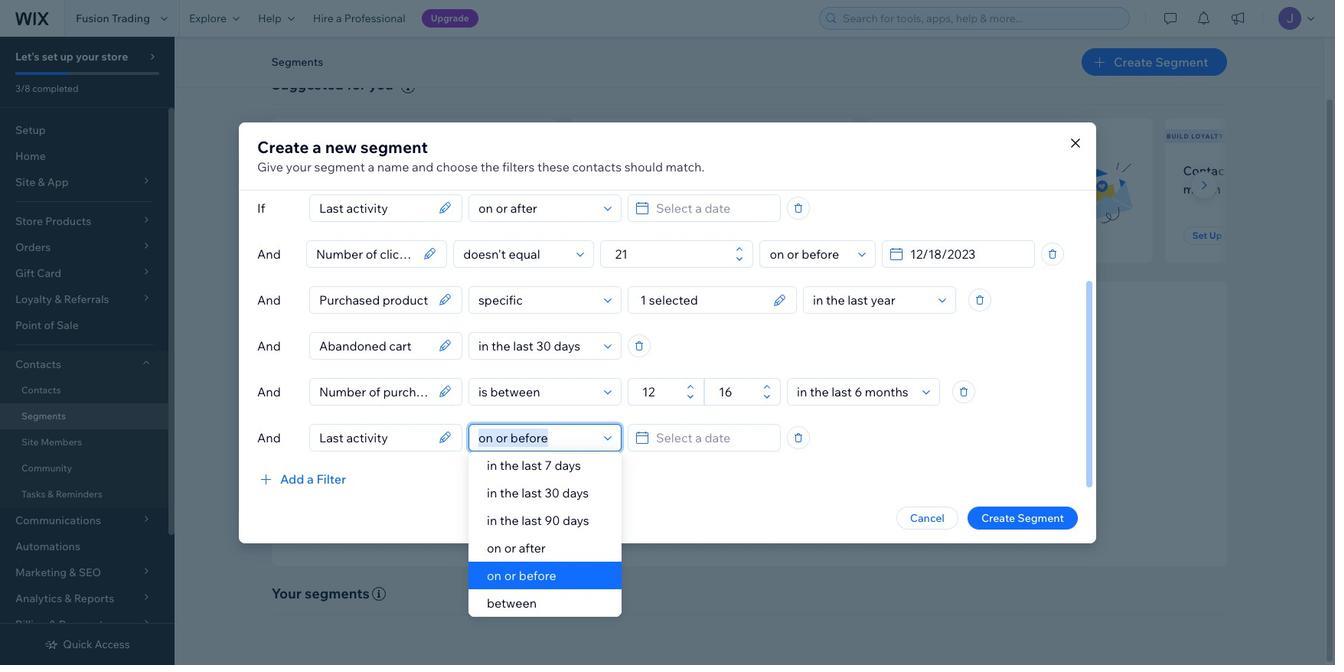 Task type: describe. For each thing, give the bounding box(es) containing it.
send
[[597, 454, 624, 468]]

campaigns
[[722, 454, 777, 468]]

name
[[377, 159, 409, 174]]

know
[[631, 475, 658, 489]]

made
[[633, 181, 665, 197]]

campaign
[[976, 181, 1033, 197]]

build loyalty
[[1167, 132, 1225, 140]]

trust
[[896, 454, 919, 468]]

up
[[60, 50, 73, 64]]

should
[[625, 159, 663, 174]]

contacts inside contacts with a birthday th
[[1184, 163, 1236, 178]]

Enter a number text field
[[611, 241, 732, 267]]

a inside contacts with a birthday th
[[1267, 163, 1273, 178]]

with
[[1239, 163, 1264, 178]]

create inside reach the right target audience create specific groups of contacts that update automatically send personalized email campaigns to drive sales and build trust get to know your high-value customers, potential leads and more
[[597, 433, 631, 447]]

new
[[325, 137, 357, 157]]

on for on or after
[[487, 541, 502, 556]]

select an option field for select options field
[[809, 287, 935, 313]]

who for your
[[372, 163, 396, 178]]

create segment button for segments
[[1082, 48, 1228, 76]]

trading
[[112, 11, 150, 25]]

days for in the last 7 days
[[555, 458, 581, 473]]

you
[[369, 76, 394, 93]]

4 up from the left
[[1210, 230, 1223, 241]]

sales
[[819, 454, 844, 468]]

help button
[[249, 0, 304, 37]]

2 vertical spatial select an option field
[[793, 379, 918, 405]]

community
[[21, 463, 72, 474]]

specific
[[633, 433, 672, 447]]

suggested
[[272, 76, 344, 93]]

quick
[[63, 638, 92, 652]]

segments link
[[0, 404, 169, 430]]

contacts inside create a new segment give your segment a name and choose the filters these contacts should match.
[[573, 159, 622, 174]]

contacts for contacts popup button
[[15, 358, 61, 372]]

0 vertical spatial segment
[[361, 137, 428, 157]]

1 vertical spatial to
[[779, 454, 789, 468]]

potential customers who haven't made a purchase yet
[[588, 163, 752, 197]]

new subscribers
[[273, 132, 345, 140]]

fusion trading
[[76, 11, 150, 25]]

active email subscribers who clicked on your campaign
[[886, 163, 1054, 197]]

or for before
[[505, 568, 516, 584]]

your inside new contacts who recently subscribed to your mailing list
[[372, 181, 398, 197]]

site members
[[21, 437, 82, 448]]

set up segment button for subscribed
[[290, 227, 380, 245]]

birthday
[[1276, 163, 1325, 178]]

yet
[[734, 181, 752, 197]]

these
[[538, 159, 570, 174]]

audience
[[792, 410, 852, 428]]

contacts inside reach the right target audience create specific groups of contacts that update automatically send personalized email campaigns to drive sales and build trust get to know your high-value customers, potential leads and more
[[725, 433, 768, 447]]

filters
[[503, 159, 535, 174]]

drive
[[792, 454, 817, 468]]

segments button
[[264, 51, 331, 74]]

subscribed
[[290, 181, 354, 197]]

days for in the last 90 days
[[563, 513, 590, 529]]

hire a professional link
[[304, 0, 415, 37]]

contacts button
[[0, 352, 169, 378]]

for
[[347, 76, 366, 93]]

of inside sidebar "element"
[[44, 319, 54, 332]]

segments for segments 'button'
[[272, 55, 323, 69]]

email inside active email subscribers who clicked on your campaign
[[925, 163, 957, 178]]

sale
[[57, 319, 79, 332]]

last for 7
[[522, 458, 542, 473]]

clicked
[[886, 181, 927, 197]]

in for in the last 90 days
[[487, 513, 497, 529]]

90
[[545, 513, 560, 529]]

and for select options field's select an option field
[[257, 292, 281, 308]]

3/8 completed
[[15, 83, 78, 94]]

who inside active email subscribers who clicked on your campaign
[[1029, 163, 1054, 178]]

setup link
[[0, 117, 169, 143]]

set for potential customers who haven't made a purchase yet
[[597, 230, 612, 241]]

suggested for you
[[272, 76, 394, 93]]

0 vertical spatial subscribers
[[293, 132, 345, 140]]

reach the right target audience create specific groups of contacts that update automatically send personalized email campaigns to drive sales and build trust get to know your high-value customers, potential leads and more
[[597, 410, 920, 489]]

in for in the last 30 days
[[487, 486, 497, 501]]

&
[[48, 489, 54, 500]]

in for in the last 7 days
[[487, 458, 497, 473]]

reminders
[[56, 489, 102, 500]]

segment for made set up segment button
[[629, 230, 669, 241]]

segment for set up segment button corresponding to subscribed
[[331, 230, 371, 241]]

add
[[280, 471, 304, 487]]

high-
[[685, 475, 710, 489]]

and for the bottommost select an option field
[[257, 384, 281, 399]]

of inside reach the right target audience create specific groups of contacts that update automatically send personalized email campaigns to drive sales and build trust get to know your high-value customers, potential leads and more
[[712, 433, 722, 447]]

days for in the last 30 days
[[563, 486, 589, 501]]

your segments
[[272, 585, 370, 603]]

contacts with a birthday th
[[1184, 163, 1336, 197]]

let's
[[15, 50, 40, 64]]

between
[[487, 596, 537, 611]]

recently
[[399, 163, 446, 178]]

automatically
[[831, 433, 898, 447]]

home
[[15, 149, 46, 163]]

set up segment for clicked
[[895, 230, 967, 241]]

subscribers inside active email subscribers who clicked on your campaign
[[959, 163, 1027, 178]]

on inside active email subscribers who clicked on your campaign
[[929, 181, 944, 197]]

segment for set up segment button related to clicked
[[927, 230, 967, 241]]

add a filter button
[[257, 470, 346, 488]]

cancel
[[911, 511, 945, 525]]

segments for segments 'link'
[[21, 411, 66, 422]]

choose
[[437, 159, 478, 174]]

personalized
[[626, 454, 690, 468]]

on or before option
[[469, 562, 622, 590]]

build
[[1167, 132, 1190, 140]]

more
[[894, 475, 920, 489]]

customers,
[[739, 475, 794, 489]]

segments
[[305, 585, 370, 603]]

4 set up segment from the left
[[1193, 230, 1265, 241]]

home link
[[0, 143, 169, 169]]

setup
[[15, 123, 46, 137]]

point
[[15, 319, 42, 332]]

hire
[[313, 11, 334, 25]]

1 horizontal spatial and
[[847, 454, 866, 468]]

a inside button
[[307, 471, 314, 487]]

upgrade
[[431, 12, 469, 24]]

From text field
[[638, 379, 683, 405]]

groups
[[674, 433, 710, 447]]

7
[[545, 458, 552, 473]]

let's set up your store
[[15, 50, 128, 64]]

3/8
[[15, 83, 30, 94]]

target
[[749, 410, 789, 428]]

who for purchase
[[706, 163, 730, 178]]

4 set from the left
[[1193, 230, 1208, 241]]



Task type: vqa. For each thing, say whether or not it's contained in the screenshot.
Contacts associated with contacts link
yes



Task type: locate. For each thing, give the bounding box(es) containing it.
the left 7
[[500, 458, 519, 473]]

th
[[1328, 163, 1336, 178]]

or
[[505, 541, 516, 556], [505, 568, 516, 584]]

contacts up campaigns
[[725, 433, 768, 447]]

create segment button for cancel
[[968, 507, 1079, 530]]

the up on or after
[[500, 513, 519, 529]]

purchase
[[678, 181, 731, 197]]

0 horizontal spatial who
[[372, 163, 396, 178]]

up down subscribed
[[316, 230, 329, 241]]

2 and from the top
[[257, 292, 281, 308]]

and down build on the bottom right of page
[[873, 475, 892, 489]]

2 vertical spatial on
[[487, 568, 502, 584]]

up for subscribed
[[316, 230, 329, 241]]

professional
[[345, 11, 406, 25]]

0 vertical spatial contacts
[[1184, 163, 1236, 178]]

add a filter
[[280, 471, 346, 487]]

set for new contacts who recently subscribed to your mailing list
[[299, 230, 314, 241]]

a inside potential customers who haven't made a purchase yet
[[668, 181, 675, 197]]

new for new subscribers
[[273, 132, 290, 140]]

2 set up segment from the left
[[597, 230, 669, 241]]

on left after
[[487, 541, 502, 556]]

create segment
[[1115, 54, 1209, 70], [982, 511, 1065, 525]]

on up the between
[[487, 568, 502, 584]]

0 horizontal spatial create segment
[[982, 511, 1065, 525]]

quick access
[[63, 638, 130, 652]]

site members link
[[0, 430, 169, 456]]

tasks
[[21, 489, 46, 500]]

2 in from the top
[[487, 486, 497, 501]]

0 horizontal spatial and
[[412, 159, 434, 174]]

contacts up the haven't
[[573, 159, 622, 174]]

up down clicked
[[912, 230, 925, 241]]

0 vertical spatial in
[[487, 458, 497, 473]]

1 select a date field from the top
[[652, 195, 776, 221]]

3 last from the top
[[522, 513, 542, 529]]

segment
[[1156, 54, 1209, 70], [331, 230, 371, 241], [629, 230, 669, 241], [927, 230, 967, 241], [1225, 230, 1265, 241], [1018, 511, 1065, 525]]

contacts inside popup button
[[15, 358, 61, 372]]

0 vertical spatial on
[[929, 181, 944, 197]]

segment down new
[[314, 159, 365, 174]]

in down the in the last 7 days
[[487, 486, 497, 501]]

the inside reach the right target audience create specific groups of contacts that update automatically send personalized email campaigns to drive sales and build trust get to know your high-value customers, potential leads and more
[[691, 410, 712, 428]]

contacts down loyalty
[[1184, 163, 1236, 178]]

2 horizontal spatial and
[[873, 475, 892, 489]]

0 horizontal spatial of
[[44, 319, 54, 332]]

12/18/2023 field
[[906, 241, 1030, 267]]

2 or from the top
[[505, 568, 516, 584]]

tasks & reminders link
[[0, 482, 169, 508]]

and up leads
[[847, 454, 866, 468]]

set up segment
[[299, 230, 371, 241], [597, 230, 669, 241], [895, 230, 967, 241], [1193, 230, 1265, 241]]

update
[[793, 433, 829, 447]]

Select options field
[[633, 287, 769, 313]]

None field
[[315, 195, 434, 221], [312, 241, 419, 267], [315, 287, 434, 313], [315, 333, 434, 359], [315, 379, 434, 405], [315, 425, 434, 451], [315, 195, 434, 221], [312, 241, 419, 267], [315, 287, 434, 313], [315, 333, 434, 359], [315, 379, 434, 405], [315, 425, 434, 451]]

1 horizontal spatial create segment button
[[1082, 48, 1228, 76]]

1 horizontal spatial of
[[712, 433, 722, 447]]

set up segment down subscribed
[[299, 230, 371, 241]]

1 in from the top
[[487, 458, 497, 473]]

0 vertical spatial or
[[505, 541, 516, 556]]

0 vertical spatial days
[[555, 458, 581, 473]]

on or before
[[487, 568, 557, 584]]

set up segment for made
[[597, 230, 669, 241]]

last for 90
[[522, 513, 542, 529]]

community link
[[0, 456, 169, 482]]

1 or from the top
[[505, 541, 516, 556]]

2 vertical spatial days
[[563, 513, 590, 529]]

tasks & reminders
[[21, 489, 102, 500]]

5 and from the top
[[257, 430, 281, 445]]

0 horizontal spatial create segment button
[[968, 507, 1079, 530]]

segments inside 'button'
[[272, 55, 323, 69]]

select a date field up campaigns
[[652, 425, 776, 451]]

2 vertical spatial and
[[873, 475, 892, 489]]

your
[[272, 585, 302, 603]]

or for after
[[505, 541, 516, 556]]

in up in the last 30 days
[[487, 458, 497, 473]]

3 set up segment button from the left
[[886, 227, 976, 245]]

0 horizontal spatial contacts
[[319, 163, 369, 178]]

1 horizontal spatial create segment
[[1115, 54, 1209, 70]]

and
[[412, 159, 434, 174], [847, 454, 866, 468], [873, 475, 892, 489]]

the for 30
[[500, 486, 519, 501]]

last left 90
[[522, 513, 542, 529]]

set
[[42, 50, 58, 64]]

to right subscribed
[[357, 181, 369, 197]]

your down name
[[372, 181, 398, 197]]

1 vertical spatial subscribers
[[959, 163, 1027, 178]]

who up purchase
[[706, 163, 730, 178]]

build
[[868, 454, 893, 468]]

3 set from the left
[[895, 230, 910, 241]]

1 vertical spatial or
[[505, 568, 516, 584]]

4 and from the top
[[257, 384, 281, 399]]

your left campaign
[[947, 181, 973, 197]]

a left new
[[313, 137, 322, 157]]

store
[[101, 50, 128, 64]]

1 horizontal spatial to
[[618, 475, 628, 489]]

point of sale
[[15, 319, 79, 332]]

2 vertical spatial in
[[487, 513, 497, 529]]

in the last 7 days
[[487, 458, 581, 473]]

0 horizontal spatial to
[[357, 181, 369, 197]]

the for 90
[[500, 513, 519, 529]]

or left before on the left bottom of the page
[[505, 568, 516, 584]]

1 vertical spatial create segment
[[982, 511, 1065, 525]]

select an option field for enter a number text box
[[766, 241, 854, 267]]

of left sale
[[44, 319, 54, 332]]

1 horizontal spatial subscribers
[[959, 163, 1027, 178]]

automations link
[[0, 534, 169, 560]]

new inside new contacts who recently subscribed to your mailing list
[[290, 163, 316, 178]]

new for new contacts who recently subscribed to your mailing list
[[290, 163, 316, 178]]

2 horizontal spatial contacts
[[725, 433, 768, 447]]

last for 30
[[522, 486, 542, 501]]

potential
[[588, 163, 639, 178]]

contacts down new
[[319, 163, 369, 178]]

a right add
[[307, 471, 314, 487]]

the
[[481, 159, 500, 174], [691, 410, 712, 428], [500, 458, 519, 473], [500, 486, 519, 501], [500, 513, 519, 529]]

1 horizontal spatial contacts
[[573, 159, 622, 174]]

subscribers up campaign
[[959, 163, 1027, 178]]

contacts down contacts popup button
[[21, 385, 61, 396]]

and
[[257, 246, 281, 262], [257, 292, 281, 308], [257, 338, 281, 354], [257, 384, 281, 399], [257, 430, 281, 445]]

upgrade button
[[422, 9, 479, 28]]

the for target
[[691, 410, 712, 428]]

1 vertical spatial new
[[290, 163, 316, 178]]

segments inside 'link'
[[21, 411, 66, 422]]

1 vertical spatial select a date field
[[652, 425, 776, 451]]

2 last from the top
[[522, 486, 542, 501]]

email
[[925, 163, 957, 178], [692, 454, 719, 468]]

list
[[268, 119, 1336, 264]]

0 horizontal spatial email
[[692, 454, 719, 468]]

who
[[372, 163, 396, 178], [706, 163, 730, 178], [1029, 163, 1054, 178]]

create inside create a new segment give your segment a name and choose the filters these contacts should match.
[[257, 137, 309, 157]]

1 vertical spatial create segment button
[[968, 507, 1079, 530]]

value
[[710, 475, 737, 489]]

your inside active email subscribers who clicked on your campaign
[[947, 181, 973, 197]]

the inside create a new segment give your segment a name and choose the filters these contacts should match.
[[481, 159, 500, 174]]

select a date field for and
[[652, 425, 776, 451]]

set up segment button down clicked
[[886, 227, 976, 245]]

create
[[1115, 54, 1153, 70], [257, 137, 309, 157], [597, 433, 631, 447], [982, 511, 1016, 525]]

your inside create a new segment give your segment a name and choose the filters these contacts should match.
[[286, 159, 312, 174]]

contacts inside 'link'
[[21, 385, 61, 396]]

3 and from the top
[[257, 338, 281, 354]]

Select an option field
[[766, 241, 854, 267], [809, 287, 935, 313], [793, 379, 918, 405]]

1 last from the top
[[522, 458, 542, 473]]

1 vertical spatial select an option field
[[809, 287, 935, 313]]

1 vertical spatial segments
[[21, 411, 66, 422]]

0 horizontal spatial segments
[[21, 411, 66, 422]]

subscribers
[[293, 132, 345, 140], [959, 163, 1027, 178]]

and up 'mailing'
[[412, 159, 434, 174]]

3 up from the left
[[912, 230, 925, 241]]

2 horizontal spatial who
[[1029, 163, 1054, 178]]

the up groups on the bottom of the page
[[691, 410, 712, 428]]

1 vertical spatial in
[[487, 486, 497, 501]]

days
[[555, 458, 581, 473], [563, 486, 589, 501], [563, 513, 590, 529]]

on right clicked
[[929, 181, 944, 197]]

list containing new contacts who recently subscribed to your mailing list
[[268, 119, 1336, 264]]

1 horizontal spatial who
[[706, 163, 730, 178]]

set up segment down contacts with a birthday th
[[1193, 230, 1265, 241]]

on or after
[[487, 541, 546, 556]]

match.
[[666, 159, 705, 174]]

right
[[715, 410, 746, 428]]

fusion
[[76, 11, 109, 25]]

up for made
[[614, 230, 627, 241]]

set up segment button down 'made'
[[588, 227, 678, 245]]

1 set up segment button from the left
[[290, 227, 380, 245]]

potential
[[797, 475, 841, 489]]

days right 90
[[563, 513, 590, 529]]

1 vertical spatial and
[[847, 454, 866, 468]]

select a date field for if
[[652, 195, 776, 221]]

0 vertical spatial new
[[273, 132, 290, 140]]

2 vertical spatial last
[[522, 513, 542, 529]]

contacts for contacts 'link'
[[21, 385, 61, 396]]

0 vertical spatial select an option field
[[766, 241, 854, 267]]

cancel button
[[897, 507, 959, 530]]

4 set up segment button from the left
[[1184, 227, 1274, 245]]

30
[[545, 486, 560, 501]]

1 set from the left
[[299, 230, 314, 241]]

access
[[95, 638, 130, 652]]

set up segment down 'made'
[[597, 230, 669, 241]]

Select a date field
[[652, 195, 776, 221], [652, 425, 776, 451]]

2 horizontal spatial to
[[779, 454, 789, 468]]

list box containing in the last 7 days
[[469, 452, 622, 617]]

up for clicked
[[912, 230, 925, 241]]

get
[[597, 475, 616, 489]]

to left drive
[[779, 454, 789, 468]]

set up segment for subscribed
[[299, 230, 371, 241]]

the down the in the last 7 days
[[500, 486, 519, 501]]

last left the 30
[[522, 486, 542, 501]]

set up segment down clicked
[[895, 230, 967, 241]]

new contacts who recently subscribed to your mailing list
[[290, 163, 463, 197]]

to inside new contacts who recently subscribed to your mailing list
[[357, 181, 369, 197]]

your right "give"
[[286, 159, 312, 174]]

your inside sidebar "element"
[[76, 50, 99, 64]]

1 vertical spatial email
[[692, 454, 719, 468]]

2 set up segment button from the left
[[588, 227, 678, 245]]

members
[[41, 437, 82, 448]]

that
[[770, 433, 791, 447]]

0 vertical spatial create segment button
[[1082, 48, 1228, 76]]

email inside reach the right target audience create specific groups of contacts that update automatically send personalized email campaigns to drive sales and build trust get to know your high-value customers, potential leads and more
[[692, 454, 719, 468]]

3 who from the left
[[1029, 163, 1054, 178]]

a left name
[[368, 159, 375, 174]]

set up segment button down contacts with a birthday th
[[1184, 227, 1274, 245]]

1 vertical spatial segment
[[314, 159, 365, 174]]

who inside potential customers who haven't made a purchase yet
[[706, 163, 730, 178]]

who left recently
[[372, 163, 396, 178]]

segment for first set up segment button from the right
[[1225, 230, 1265, 241]]

segments up 'suggested'
[[272, 55, 323, 69]]

0 vertical spatial of
[[44, 319, 54, 332]]

hire a professional
[[313, 11, 406, 25]]

and for enter a number text box select an option field
[[257, 246, 281, 262]]

2 who from the left
[[706, 163, 730, 178]]

Search for tools, apps, help & more... field
[[839, 8, 1125, 29]]

if
[[257, 200, 265, 216]]

set for active email subscribers who clicked on your campaign
[[895, 230, 910, 241]]

create segment button
[[1082, 48, 1228, 76], [968, 507, 1079, 530]]

0 vertical spatial email
[[925, 163, 957, 178]]

1 horizontal spatial segments
[[272, 55, 323, 69]]

and inside create a new segment give your segment a name and choose the filters these contacts should match.
[[412, 159, 434, 174]]

your inside reach the right target audience create specific groups of contacts that update automatically send personalized email campaigns to drive sales and build trust get to know your high-value customers, potential leads and more
[[660, 475, 682, 489]]

who up campaign
[[1029, 163, 1054, 178]]

set up segment button for clicked
[[886, 227, 976, 245]]

new up "give"
[[273, 132, 290, 140]]

1 and from the top
[[257, 246, 281, 262]]

last left 7
[[522, 458, 542, 473]]

1 vertical spatial of
[[712, 433, 722, 447]]

mailing
[[400, 181, 443, 197]]

a right hire
[[336, 11, 342, 25]]

leads
[[844, 475, 870, 489]]

subscribers down 'suggested'
[[293, 132, 345, 140]]

set up segment button down subscribed
[[290, 227, 380, 245]]

completed
[[32, 83, 78, 94]]

or left after
[[505, 541, 516, 556]]

of down the right
[[712, 433, 722, 447]]

2 up from the left
[[614, 230, 627, 241]]

customers
[[642, 163, 703, 178]]

1 vertical spatial last
[[522, 486, 542, 501]]

create a new segment give your segment a name and choose the filters these contacts should match.
[[257, 137, 705, 174]]

1 vertical spatial contacts
[[15, 358, 61, 372]]

automations
[[15, 540, 80, 554]]

up down contacts with a birthday th
[[1210, 230, 1223, 241]]

1 who from the left
[[372, 163, 396, 178]]

in up on or after
[[487, 513, 497, 529]]

contacts down point of sale
[[15, 358, 61, 372]]

2 vertical spatial contacts
[[21, 385, 61, 396]]

3 set up segment from the left
[[895, 230, 967, 241]]

give
[[257, 159, 283, 174]]

Choose a condition field
[[474, 195, 600, 221], [459, 241, 573, 267], [474, 287, 600, 313], [474, 333, 600, 359], [474, 379, 600, 405], [474, 425, 600, 451]]

after
[[519, 541, 546, 556]]

2 vertical spatial to
[[618, 475, 628, 489]]

on inside option
[[487, 568, 502, 584]]

the for 7
[[500, 458, 519, 473]]

0 vertical spatial to
[[357, 181, 369, 197]]

your down personalized
[[660, 475, 682, 489]]

your right "up"
[[76, 50, 99, 64]]

0 vertical spatial segments
[[272, 55, 323, 69]]

days right the 30
[[563, 486, 589, 501]]

segment up name
[[361, 137, 428, 157]]

to right the get on the bottom left
[[618, 475, 628, 489]]

help
[[258, 11, 282, 25]]

days right 7
[[555, 458, 581, 473]]

1 horizontal spatial email
[[925, 163, 957, 178]]

0 vertical spatial select a date field
[[652, 195, 776, 221]]

who inside new contacts who recently subscribed to your mailing list
[[372, 163, 396, 178]]

email up the high-
[[692, 454, 719, 468]]

a down customers
[[668, 181, 675, 197]]

2 select a date field from the top
[[652, 425, 776, 451]]

email right active
[[925, 163, 957, 178]]

point of sale link
[[0, 313, 169, 339]]

select a date field down "match."
[[652, 195, 776, 221]]

sidebar element
[[0, 37, 175, 666]]

up down the haven't
[[614, 230, 627, 241]]

1 vertical spatial on
[[487, 541, 502, 556]]

contacts inside new contacts who recently subscribed to your mailing list
[[319, 163, 369, 178]]

0 horizontal spatial subscribers
[[293, 132, 345, 140]]

a right with
[[1267, 163, 1273, 178]]

0 vertical spatial last
[[522, 458, 542, 473]]

1 set up segment from the left
[[299, 230, 371, 241]]

1 vertical spatial days
[[563, 486, 589, 501]]

to
[[357, 181, 369, 197], [779, 454, 789, 468], [618, 475, 628, 489]]

or inside option
[[505, 568, 516, 584]]

explore
[[189, 11, 227, 25]]

list box
[[469, 452, 622, 617]]

segments up site members on the left of the page
[[21, 411, 66, 422]]

2 set from the left
[[597, 230, 612, 241]]

set up segment button for made
[[588, 227, 678, 245]]

3 in from the top
[[487, 513, 497, 529]]

on for on or before
[[487, 568, 502, 584]]

0 vertical spatial create segment
[[1115, 54, 1209, 70]]

1 up from the left
[[316, 230, 329, 241]]

the left filters
[[481, 159, 500, 174]]

0 vertical spatial and
[[412, 159, 434, 174]]

new up subscribed
[[290, 163, 316, 178]]

To text field
[[715, 379, 759, 405]]



